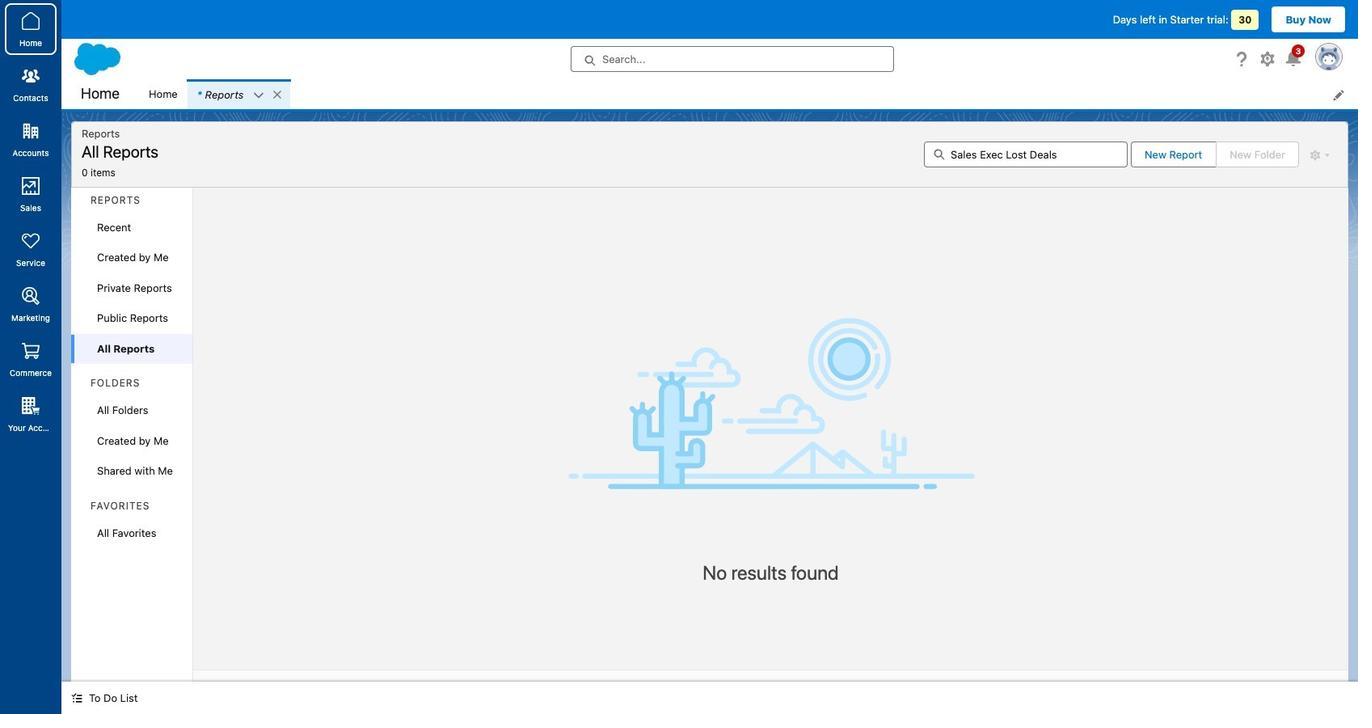 Task type: vqa. For each thing, say whether or not it's contained in the screenshot.
search all reports... TEXT FIELD at the top
yes



Task type: locate. For each thing, give the bounding box(es) containing it.
text default image
[[272, 89, 283, 100], [71, 692, 82, 704]]

list item
[[187, 79, 291, 109]]

Search all reports... text field
[[924, 141, 1128, 167]]

0 vertical spatial text default image
[[272, 89, 283, 100]]

0 horizontal spatial text default image
[[71, 692, 82, 704]]

list
[[139, 79, 1359, 109]]



Task type: describe. For each thing, give the bounding box(es) containing it.
text default image
[[253, 90, 265, 101]]

1 horizontal spatial text default image
[[272, 89, 283, 100]]

1 vertical spatial text default image
[[71, 692, 82, 704]]



